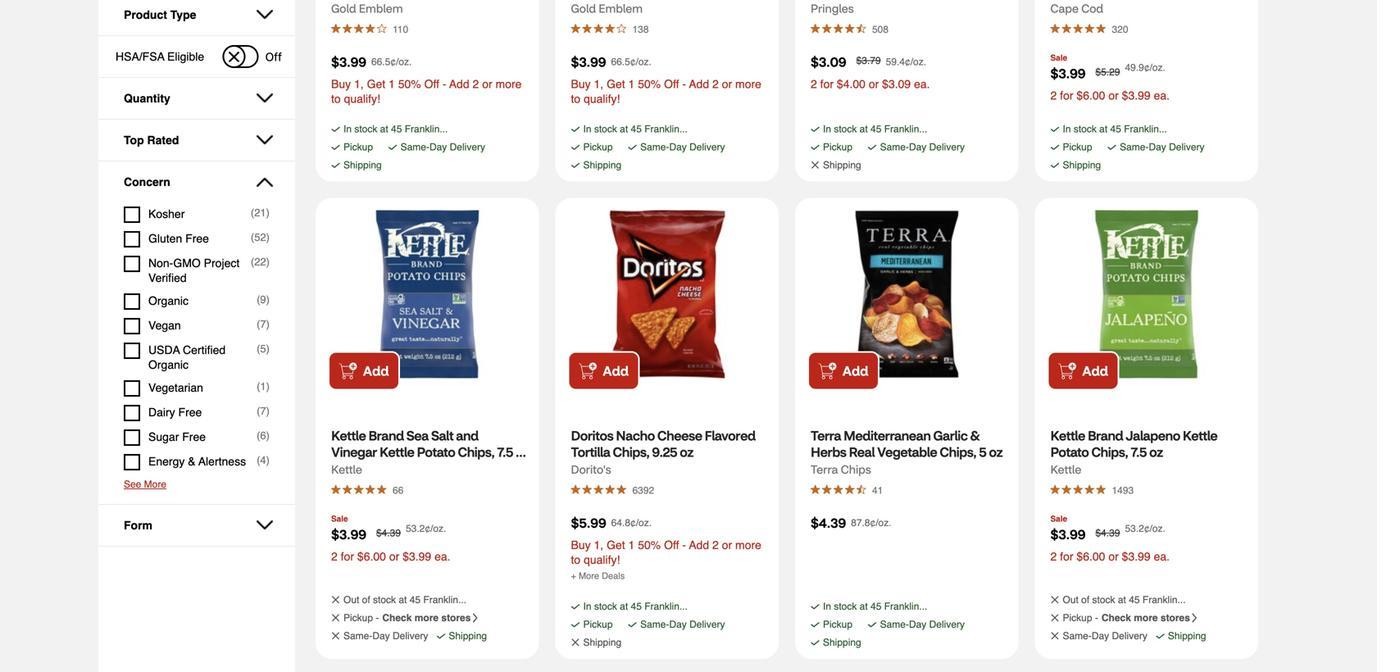 Task type: vqa. For each thing, say whether or not it's contained in the screenshot.
138's the Buy
yes



Task type: locate. For each thing, give the bounding box(es) containing it.
$6.00 for kettle brand sea salt and vinegar kettle potato chips, 7.5 oz
[[358, 550, 386, 564]]

get
[[367, 78, 386, 91], [607, 78, 626, 91], [607, 539, 626, 552]]

7 up ( 6 )
[[260, 405, 266, 418]]

organic down usda
[[148, 358, 189, 372]]

64.8¢perounce. element
[[612, 517, 652, 529]]

) down the 9 on the left of page
[[266, 318, 270, 331]]

buy 1, get 1 50% off - add 2 or more to qualify! for 110
[[331, 78, 525, 105]]

1 horizontal spatial potato
[[1051, 444, 1090, 461]]

oz inside kettle brand sea salt and vinegar kettle potato chips, 7.5 oz
[[331, 460, 345, 477]]

1 check more stores button from the left
[[383, 613, 483, 624]]

0 horizontal spatial pickup - check more stores
[[344, 613, 471, 624]]

$3.99 66.5¢/oz.
[[331, 53, 412, 70], [571, 53, 652, 70]]

) inside organic 9 items, concern checkbox
[[266, 294, 270, 306]]

59.4¢/oz.
[[886, 56, 927, 67]]

same-day delivery shipping for 110
[[344, 141, 486, 171]]

free inside checkbox
[[178, 406, 202, 419]]

53.2¢/oz. down the 1493
[[1126, 523, 1166, 535]]

2 stores from the left
[[1161, 613, 1191, 624]]

2 for $4.00 or $3.09 ea.
[[811, 78, 931, 91]]

2 gold emblem from the left
[[571, 1, 643, 16]]

50% down 110 on the top of the page
[[398, 78, 421, 91]]

Gluten Free 52 items, Concern checkbox
[[124, 227, 270, 252]]

87.8¢perounce. element
[[852, 517, 892, 529]]

potato up this link goes to a page with all kettle brand jalapeno kettle potato chips, 7.5 oz reviews. image
[[1051, 444, 1090, 461]]

1 horizontal spatial 7.5
[[1131, 444, 1148, 461]]

0 horizontal spatial gold emblem
[[331, 1, 403, 16]]

doritos
[[571, 427, 614, 444]]

$3.99
[[331, 53, 367, 70], [571, 53, 607, 70], [1051, 65, 1086, 82], [1123, 89, 1151, 102], [331, 526, 367, 543], [1051, 526, 1086, 543], [403, 550, 432, 564], [1123, 550, 1151, 564]]

) inside "usda certified organic 5 items, concern" option
[[266, 343, 270, 355]]

( inside the sugar free 6 items, concern option
[[257, 430, 260, 442]]

price $4.39. element
[[811, 515, 847, 532]]

or inside buy 1, get 1 50% off - add 2 or more to qualify! + more deals
[[722, 539, 733, 552]]

1 horizontal spatial brand
[[1088, 427, 1124, 444]]

50% down 138
[[638, 78, 661, 91]]

$6.00
[[1077, 89, 1106, 102], [358, 550, 386, 564], [1077, 550, 1106, 564]]

Vegan 7 items, Concern checkbox
[[124, 314, 270, 339]]

1, for 110
[[354, 78, 364, 91]]

0 horizontal spatial out of stock at 45 franklin...
[[344, 595, 467, 606]]

2 buy 1, get 1 50% off - add 2 or more to qualify! from the left
[[571, 78, 765, 105]]

emblem up 110 link
[[359, 1, 403, 16]]

buy for 110
[[331, 78, 351, 91]]

( 7 ) inside the "dairy free 7 items, concern" checkbox
[[257, 405, 270, 418]]

0 horizontal spatial potato
[[417, 444, 456, 461]]

53.2¢perounce. element down the 1493
[[1126, 523, 1166, 535]]

sale down this link goes to a page with all kettle brand sea salt and vinegar kettle potato chips, 7.5 oz reviews. image
[[331, 515, 348, 524]]

49.9¢perounce. element
[[1126, 62, 1166, 73]]

$4.39 for kettle brand sea salt and vinegar kettle potato chips, 7.5 oz
[[376, 528, 401, 539]]

this link goes to a page with all pringles original potato crisps, 5.2 oz reviews. image
[[811, 24, 869, 34]]

$4.39 down 66
[[376, 528, 401, 539]]

66.5¢perounce. element down 138
[[611, 56, 652, 67]]

2 of from the left
[[1082, 595, 1090, 606]]

1 horizontal spatial gold emblem
[[571, 1, 643, 16]]

1 7 from the top
[[260, 318, 266, 331]]

in for 508
[[824, 123, 832, 135]]

1 horizontal spatial check
[[1102, 613, 1132, 624]]

oz inside kettle brand jalapeno kettle potato chips, 7.5 oz kettle
[[1150, 444, 1164, 461]]

add
[[450, 78, 470, 91], [689, 78, 710, 91], [363, 363, 389, 379], [603, 363, 629, 379], [843, 363, 869, 379], [1083, 363, 1109, 379], [689, 539, 710, 552]]

( inside the "dairy free 7 items, concern" checkbox
[[257, 405, 260, 418]]

( inside 'kosher 21 items, concern list 10 items' checkbox
[[251, 207, 254, 219]]

gmo
[[173, 257, 201, 270]]

2 gold from the left
[[571, 1, 596, 16]]

2 7 from the top
[[260, 405, 266, 418]]

) inside 'kosher 21 items, concern list 10 items' checkbox
[[266, 207, 270, 219]]

1 horizontal spatial check more stores button
[[1102, 613, 1203, 624]]

0 horizontal spatial gold
[[331, 1, 356, 16]]

1 emblem from the left
[[359, 1, 403, 16]]

1 horizontal spatial 66.5¢perounce. element
[[611, 56, 652, 67]]

1
[[389, 78, 395, 91], [629, 78, 635, 91], [260, 381, 266, 393], [629, 539, 635, 552]]

gold emblem up this link goes to a page with all gold emblem aged cheddar & black pepper kettle cooked waffle chips, 6 oz reviews. image
[[331, 1, 403, 16]]

1 7.5 from the left
[[497, 444, 514, 461]]

2 price $3.99. element from the left
[[571, 53, 607, 70]]

this link goes to a page with all cape cod less fat original kettle cooked potato chips, 8 oz reviews. image
[[1051, 24, 1109, 34]]

project
[[204, 257, 240, 270]]

0 horizontal spatial of
[[362, 595, 370, 606]]

( inside 'energy & alertness 4 items, concern' option
[[257, 454, 260, 467]]

1 horizontal spatial $4.39
[[811, 515, 847, 532]]

50% inside buy 1, get 1 50% off - add 2 or more to qualify! + more deals
[[638, 539, 661, 552]]

7.5 up 1493 link on the right bottom of page
[[1131, 444, 1148, 461]]

1 53.2¢perounce. element from the left
[[406, 523, 447, 535]]

get down $5.99 64.8¢/oz.
[[607, 539, 626, 552]]

( up the ( 4 )
[[257, 430, 260, 442]]

49.9¢/oz.
[[1126, 62, 1166, 73]]

check more stores button for kettle brand jalapeno kettle potato chips, 7.5 oz
[[1102, 613, 1203, 624]]

vegan
[[148, 319, 181, 332]]

50% for 110
[[398, 78, 421, 91]]

same-
[[401, 141, 430, 153], [641, 141, 670, 153], [881, 141, 910, 153], [1121, 141, 1150, 153], [641, 619, 670, 631], [881, 619, 910, 631], [344, 631, 373, 642], [1063, 631, 1092, 642]]

1 horizontal spatial 5
[[980, 444, 987, 461]]

for down this link goes to a page with all kettle brand jalapeno kettle potato chips, 7.5 oz reviews. image
[[1061, 550, 1074, 564]]

vegetarian
[[148, 381, 203, 395]]

66.5¢/oz. down 138
[[611, 56, 652, 67]]

0 horizontal spatial stores
[[442, 613, 471, 624]]

0 horizontal spatial gold emblem link
[[331, 0, 403, 18]]

potato left and
[[417, 444, 456, 461]]

1 out from the left
[[344, 595, 360, 606]]

7 inside vegan 7 items, concern "checkbox"
[[260, 318, 266, 331]]

) for vegan
[[266, 318, 270, 331]]

0 vertical spatial free
[[185, 232, 209, 245]]

) inside the "dairy free 7 items, concern" checkbox
[[266, 405, 270, 418]]

1 price $3.99. element from the left
[[331, 53, 367, 70]]

2 pickup - check more stores from the left
[[1063, 613, 1191, 624]]

qualify! for 110
[[344, 92, 381, 105]]

see
[[124, 479, 141, 491]]

) inside 'energy & alertness 4 items, concern' option
[[266, 454, 270, 467]]

1 vertical spatial ( 7 )
[[257, 405, 270, 418]]

free down the "dairy free 7 items, concern" checkbox on the left bottom of page
[[182, 431, 206, 444]]

0 horizontal spatial kettle link
[[331, 460, 362, 479]]

) up ( 52 )
[[266, 207, 270, 219]]

off
[[265, 50, 282, 63], [425, 78, 440, 91], [664, 78, 680, 91], [664, 539, 680, 552]]

1, down this link goes to a page with all gold emblem aged cheddar & black pepper kettle cooked waffle chips, 6 oz reviews. image
[[354, 78, 364, 91]]

buy 1, get 1 50% off - add 2 or more to qualify! + more deals
[[571, 539, 765, 582]]

Dairy Free 7 items, Concern checkbox
[[124, 401, 270, 426]]

gold emblem for 110
[[331, 1, 403, 16]]

deals
[[602, 571, 625, 582]]

50%
[[398, 78, 421, 91], [638, 78, 661, 91], [638, 539, 661, 552]]

1 organic from the top
[[148, 294, 189, 308]]

) down '( 21 )'
[[266, 231, 270, 244]]

1 horizontal spatial of
[[1082, 595, 1090, 606]]

day
[[430, 141, 447, 153], [670, 141, 687, 153], [910, 141, 927, 153], [1150, 141, 1167, 153], [670, 619, 687, 631], [910, 619, 927, 631], [373, 631, 390, 642], [1092, 631, 1110, 642]]

53.2¢/oz. for kettle brand jalapeno kettle potato chips, 7.5 oz
[[1126, 523, 1166, 535]]

check for kettle brand jalapeno kettle potato chips, 7.5 oz
[[1102, 613, 1132, 624]]

salt
[[431, 427, 454, 444]]

2 inside buy 1, get 1 50% off - add 2 or more to qualify! + more deals
[[713, 539, 719, 552]]

2 emblem from the left
[[599, 1, 643, 16]]

) down 22
[[266, 294, 270, 306]]

stores for kettle brand jalapeno kettle potato chips, 7.5 oz
[[1161, 613, 1191, 624]]

7.5 inside kettle brand jalapeno kettle potato chips, 7.5 oz kettle
[[1131, 444, 1148, 461]]

2 ( 7 ) from the top
[[257, 405, 270, 418]]

$4.39 down this link goes to a page with all terra mediterranean garlic & herbs real vegetable chips, 5 oz reviews. image
[[811, 515, 847, 532]]

( 1 )
[[257, 381, 270, 393]]

1 horizontal spatial out
[[1063, 595, 1079, 606]]

gold emblem
[[331, 1, 403, 16], [571, 1, 643, 16]]

66.5¢perounce. element
[[372, 56, 412, 67], [611, 56, 652, 67]]

buy 1, get 1 50% off - add 2 or more to qualify! down 110 on the top of the page
[[331, 78, 525, 105]]

$3.99 down 49.9¢/oz.
[[1123, 89, 1151, 102]]

( 9 )
[[257, 294, 270, 306]]

1 down the ( 5 ) in the bottom left of the page
[[260, 381, 266, 393]]

53.2¢perounce. element
[[406, 523, 447, 535], [1126, 523, 1166, 535]]

1 vertical spatial 7
[[260, 405, 266, 418]]

5 right garlic
[[980, 444, 987, 461]]

0 vertical spatial $3.09
[[811, 53, 847, 70]]

1 vertical spatial free
[[178, 406, 202, 419]]

( down ( 9 )
[[257, 318, 260, 331]]

of for kettle brand jalapeno kettle potato chips, 7.5 oz
[[1082, 595, 1090, 606]]

sale for kettle brand jalapeno kettle potato chips, 7.5 oz
[[1051, 515, 1068, 524]]

qualify! inside buy 1, get 1 50% off - add 2 or more to qualify! + more deals
[[584, 554, 620, 567]]

( up "52"
[[251, 207, 254, 219]]

1 vertical spatial organic
[[148, 358, 189, 372]]

price $3.99. element down this link goes to a page with all gold emblem sea salt kettle cooked waffle chips, 6 oz reviews. image at top left
[[571, 53, 607, 70]]

terra up terra chips link
[[811, 427, 842, 444]]

chips, inside the terra mediterranean garlic & herbs real vegetable chips, 5 oz terra chips
[[940, 444, 977, 461]]

0 horizontal spatial &
[[188, 455, 196, 468]]

3 add button from the left
[[808, 351, 880, 391]]

0 vertical spatial organic
[[148, 294, 189, 308]]

1 inside buy 1, get 1 50% off - add 2 or more to qualify! + more deals
[[629, 539, 635, 552]]

add button for kettle brand sea salt and vinegar kettle potato chips, 7.5 oz
[[328, 351, 400, 391]]

1 gold emblem link from the left
[[331, 0, 403, 18]]

1 potato from the left
[[417, 444, 456, 461]]

to up +
[[571, 554, 581, 567]]

1 down 64.8¢perounce. element
[[629, 539, 635, 552]]

out of stock at 45 franklin... for kettle brand jalapeno kettle potato chips, 7.5 oz
[[1063, 595, 1187, 606]]

( inside "usda certified organic 5 items, concern" option
[[257, 343, 260, 355]]

1 kettle link from the left
[[331, 460, 362, 479]]

1 vertical spatial more
[[579, 571, 600, 582]]

0 horizontal spatial emblem
[[359, 1, 403, 16]]

1 buy 1, get 1 50% off - add 2 or more to qualify! from the left
[[331, 78, 525, 105]]

1 terra from the top
[[811, 427, 842, 444]]

1 horizontal spatial 53.2¢/oz.
[[1126, 523, 1166, 535]]

320 link
[[1109, 18, 1133, 39]]

1 inside option
[[260, 381, 266, 393]]

) inside the sugar free 6 items, concern option
[[266, 430, 270, 442]]

brand left jalapeno
[[1088, 427, 1124, 444]]

qualify! up deals
[[584, 554, 620, 567]]

2 ) from the top
[[266, 231, 270, 244]]

2 for $6.00 or $3.99 ea. for kettle brand sea salt and vinegar kettle potato chips, 7.5 oz
[[331, 550, 451, 564]]

( down 6
[[257, 454, 260, 467]]

0 horizontal spatial buy 1, get 1 50% off - add 2 or more to qualify!
[[331, 78, 525, 105]]

kettle link up this link goes to a page with all kettle brand jalapeno kettle potato chips, 7.5 oz reviews. image
[[1051, 460, 1082, 479]]

2 vertical spatial free
[[182, 431, 206, 444]]

stores for kettle brand sea salt and vinegar kettle potato chips, 7.5 oz
[[442, 613, 471, 624]]

emblem for 138
[[599, 1, 643, 16]]

gold emblem link up this link goes to a page with all gold emblem sea salt kettle cooked waffle chips, 6 oz reviews. image at top left
[[571, 0, 643, 18]]

4 chips, from the left
[[1092, 444, 1129, 461]]

( for gluten free
[[251, 231, 254, 244]]

buy
[[331, 78, 351, 91], [571, 78, 591, 91], [571, 539, 591, 552]]

1 horizontal spatial stores
[[1161, 613, 1191, 624]]

more inside buy 1, get 1 50% off - add 2 or more to qualify! + more deals
[[579, 571, 600, 582]]

$3.99 down 66
[[403, 550, 432, 564]]

more right +
[[579, 571, 600, 582]]

brand left sea
[[369, 427, 404, 444]]

2 same-day delivery from the left
[[1063, 631, 1148, 642]]

1 gold from the left
[[331, 1, 356, 16]]

chips, right 'vegetable'
[[940, 444, 977, 461]]

) up ( 1 )
[[266, 343, 270, 355]]

sale
[[1051, 53, 1068, 63], [331, 515, 348, 524], [1051, 515, 1068, 524]]

buy for 138
[[571, 78, 591, 91]]

& right garlic
[[971, 427, 980, 444]]

0 horizontal spatial 7.5
[[497, 444, 514, 461]]

4 ) from the top
[[266, 294, 270, 306]]

2 66.5¢perounce. element from the left
[[611, 56, 652, 67]]

form heading
[[124, 519, 260, 532]]

2 add button from the left
[[568, 351, 640, 391]]

( 7 ) up ( 6 )
[[257, 405, 270, 418]]

same-day delivery shipping for 138
[[584, 141, 725, 171]]

( 7 ) down the 9 on the left of page
[[257, 318, 270, 331]]

in stock at 45 franklin... for 320
[[1063, 123, 1168, 135]]

5 inside the terra mediterranean garlic & herbs real vegetable chips, 5 oz terra chips
[[980, 444, 987, 461]]

in
[[344, 123, 352, 135], [584, 123, 592, 135], [824, 123, 832, 135], [1063, 123, 1072, 135], [584, 601, 592, 613], [824, 601, 832, 613]]

gold emblem link up this link goes to a page with all gold emblem aged cheddar & black pepper kettle cooked waffle chips, 6 oz reviews. image
[[331, 0, 403, 18]]

$3.99 down this link goes to a page with all kettle brand sea salt and vinegar kettle potato chips, 7.5 oz reviews. image
[[331, 526, 367, 543]]

delivery
[[450, 141, 486, 153], [690, 141, 725, 153], [930, 141, 965, 153], [1170, 141, 1205, 153], [690, 619, 725, 631], [930, 619, 965, 631], [393, 631, 428, 642], [1113, 631, 1148, 642]]

9 ) from the top
[[266, 430, 270, 442]]

gold emblem link for 110
[[331, 0, 403, 18]]

1 horizontal spatial 53.2¢perounce. element
[[1126, 523, 1166, 535]]

more right see
[[144, 479, 167, 491]]

) down ( 6 )
[[266, 454, 270, 467]]

terra down the herbs
[[811, 462, 839, 477]]

$3.99 66.5¢/oz. for 110
[[331, 53, 412, 70]]

0 horizontal spatial more
[[144, 479, 167, 491]]

2 terra from the top
[[811, 462, 839, 477]]

0 vertical spatial 5
[[260, 343, 266, 355]]

7 ) from the top
[[266, 381, 270, 393]]

) up ( 6 )
[[266, 405, 270, 418]]

price $3.99. element
[[331, 53, 367, 70], [571, 53, 607, 70]]

brand inside kettle brand sea salt and vinegar kettle potato chips, 7.5 oz
[[369, 427, 404, 444]]

1 horizontal spatial &
[[971, 427, 980, 444]]

2 brand from the left
[[1088, 427, 1124, 444]]

chips, inside the doritos nacho cheese flavored tortilla chips, 9.25 oz dorito's
[[613, 444, 650, 461]]

chips, inside kettle brand sea salt and vinegar kettle potato chips, 7.5 oz
[[458, 444, 495, 461]]

66.5¢/oz. for 110
[[372, 56, 412, 67]]

this link goes to a page with all doritos nacho cheese flavored tortilla chips, 9.25 oz reviews. image
[[571, 485, 629, 495]]

0 horizontal spatial check
[[383, 613, 412, 624]]

in for 110
[[344, 123, 352, 135]]

2 $3.99 66.5¢/oz. from the left
[[571, 53, 652, 70]]

6392 link
[[629, 479, 659, 501]]

0 vertical spatial &
[[971, 427, 980, 444]]

kosher
[[148, 208, 185, 221]]

$3.99 66.5¢/oz. down this link goes to a page with all gold emblem aged cheddar & black pepper kettle cooked waffle chips, 6 oz reviews. image
[[331, 53, 412, 70]]

2 gold emblem link from the left
[[571, 0, 643, 18]]

to for 110
[[331, 92, 341, 105]]

) down the ( 5 ) in the bottom left of the page
[[266, 381, 270, 393]]

2 potato from the left
[[1051, 444, 1090, 461]]

1 ) from the top
[[266, 207, 270, 219]]

0 horizontal spatial $3.99 66.5¢/oz.
[[331, 53, 412, 70]]

$4.39 down the 1493
[[1096, 528, 1121, 539]]

buy 1, get 1 50% off - add 2 or more to qualify! down 138
[[571, 78, 765, 105]]

$3.09 up $4.00
[[811, 53, 847, 70]]

1 $3.99 66.5¢/oz. from the left
[[331, 53, 412, 70]]

gold for 138
[[571, 1, 596, 16]]

gluten
[[148, 232, 182, 245]]

sugar
[[148, 431, 179, 444]]

) inside the gluten free 52 items, concern option
[[266, 231, 270, 244]]

3 ) from the top
[[266, 256, 270, 268]]

Sugar Free 6 items, Concern checkbox
[[124, 426, 270, 450]]

50% for 138
[[638, 78, 661, 91]]

0 vertical spatial terra
[[811, 427, 842, 444]]

0 horizontal spatial 66.5¢/oz.
[[372, 56, 412, 67]]

nacho
[[616, 427, 655, 444]]

chips, left 9.25
[[613, 444, 650, 461]]

1 horizontal spatial same-day delivery
[[1063, 631, 1148, 642]]

1 ( 7 ) from the top
[[257, 318, 270, 331]]

to down this link goes to a page with all gold emblem aged cheddar & black pepper kettle cooked waffle chips, 6 oz reviews. image
[[331, 92, 341, 105]]

ea.
[[915, 78, 931, 91], [1155, 89, 1171, 102], [435, 550, 451, 564], [1155, 550, 1171, 564]]

1 horizontal spatial out of stock at 45 franklin...
[[1063, 595, 1187, 606]]

) down ( 52 )
[[266, 256, 270, 268]]

) up the ( 4 )
[[266, 430, 270, 442]]

0 horizontal spatial $4.39
[[376, 528, 401, 539]]

of
[[362, 595, 370, 606], [1082, 595, 1090, 606]]

2 organic from the top
[[148, 358, 189, 372]]

) inside vegan 7 items, concern "checkbox"
[[266, 318, 270, 331]]

0 vertical spatial ( 7 )
[[257, 318, 270, 331]]

$3.99 66.5¢/oz. down this link goes to a page with all gold emblem sea salt kettle cooked waffle chips, 6 oz reviews. image at top left
[[571, 53, 652, 70]]

1 horizontal spatial gold
[[571, 1, 596, 16]]

buy down this link goes to a page with all gold emblem sea salt kettle cooked waffle chips, 6 oz reviews. image at top left
[[571, 78, 591, 91]]

for left $4.00
[[821, 78, 834, 91]]

$3.99 down this link goes to a page with all gold emblem sea salt kettle cooked waffle chips, 6 oz reviews. image at top left
[[571, 53, 607, 70]]

emblem for 110
[[359, 1, 403, 16]]

1 53.2¢/oz. from the left
[[406, 523, 447, 535]]

or
[[482, 78, 493, 91], [722, 78, 733, 91], [869, 78, 880, 91], [1109, 89, 1119, 102], [722, 539, 733, 552], [389, 550, 400, 564], [1109, 550, 1119, 564]]

sale down this link goes to a page with all kettle brand jalapeno kettle potato chips, 7.5 oz reviews. image
[[1051, 515, 1068, 524]]

& up see more dropdown button
[[188, 455, 196, 468]]

1 of from the left
[[362, 595, 370, 606]]

( inside the gluten free 52 items, concern option
[[251, 231, 254, 244]]

gold emblem up this link goes to a page with all gold emblem sea salt kettle cooked waffle chips, 6 oz reviews. image at top left
[[571, 1, 643, 16]]

pickup
[[344, 141, 373, 153], [584, 141, 613, 153], [824, 141, 853, 153], [1063, 141, 1093, 153], [344, 613, 373, 624], [1063, 613, 1093, 624], [584, 619, 613, 631], [824, 619, 853, 631]]

0 horizontal spatial check more stores button
[[383, 613, 483, 624]]

53.2¢/oz. for kettle brand sea salt and vinegar kettle potato chips, 7.5 oz
[[406, 523, 447, 535]]

1 horizontal spatial buy 1, get 1 50% off - add 2 or more to qualify!
[[571, 78, 765, 105]]

66.5¢perounce. element down 110 on the top of the page
[[372, 56, 412, 67]]

4 add button from the left
[[1048, 351, 1120, 391]]

brand inside kettle brand jalapeno kettle potato chips, 7.5 oz kettle
[[1088, 427, 1124, 444]]

for down this link goes to a page with all kettle brand sea salt and vinegar kettle potato chips, 7.5 oz reviews. image
[[341, 550, 354, 564]]

$3.99 left $5.29
[[1051, 65, 1086, 82]]

1 gold emblem from the left
[[331, 1, 403, 16]]

( up ( 1 )
[[257, 343, 260, 355]]

0 horizontal spatial 5
[[260, 343, 266, 355]]

form button
[[112, 505, 282, 546]]

9
[[260, 294, 266, 306]]

kettle link up this link goes to a page with all kettle brand sea salt and vinegar kettle potato chips, 7.5 oz reviews. image
[[331, 460, 362, 479]]

1 pickup - check more stores from the left
[[344, 613, 471, 624]]

7
[[260, 318, 266, 331], [260, 405, 266, 418]]

0 horizontal spatial 53.2¢/oz.
[[406, 523, 447, 535]]

0 horizontal spatial out
[[344, 595, 360, 606]]

top
[[124, 134, 144, 147]]

3 chips, from the left
[[940, 444, 977, 461]]

1 vertical spatial terra
[[811, 462, 839, 477]]

free down 'kosher 21 items, concern list 10 items' checkbox
[[185, 232, 209, 245]]

Kosher 21 items, Concern list 10 items checkbox
[[124, 203, 270, 227]]

2
[[473, 78, 479, 91], [713, 78, 719, 91], [811, 78, 818, 91], [1051, 89, 1058, 102], [713, 539, 719, 552], [331, 550, 338, 564], [1051, 550, 1058, 564]]

7 for dairy free
[[260, 405, 266, 418]]

this link goes to a page with all kettle brand sea salt and vinegar kettle potato chips, 7.5 oz reviews. image
[[331, 485, 389, 495]]

in stock at 45 franklin... for 110
[[344, 123, 448, 135]]

2 chips, from the left
[[613, 444, 650, 461]]

same-day delivery for kettle brand jalapeno kettle potato chips, 7.5 oz
[[1063, 631, 1148, 642]]

qualify! down this link goes to a page with all gold emblem sea salt kettle cooked waffle chips, 6 oz reviews. image at top left
[[584, 92, 620, 105]]

53.2¢perounce. element down 66 link
[[406, 523, 447, 535]]

certified
[[183, 344, 226, 357]]

out for kettle brand sea salt and vinegar kettle potato chips, 7.5 oz
[[344, 595, 360, 606]]

) inside vegetarian 1 item, concern option
[[266, 381, 270, 393]]

chips, right salt
[[458, 444, 495, 461]]

qualify! down this link goes to a page with all gold emblem aged cheddar & black pepper kettle cooked waffle chips, 6 oz reviews. image
[[344, 92, 381, 105]]

7 for vegan
[[260, 318, 266, 331]]

0 horizontal spatial brand
[[369, 427, 404, 444]]

2 for $6.00 or $3.99 ea. down 66
[[331, 550, 451, 564]]

0 horizontal spatial same-day delivery
[[344, 631, 428, 642]]

gold up this link goes to a page with all gold emblem aged cheddar & black pepper kettle cooked waffle chips, 6 oz reviews. image
[[331, 1, 356, 16]]

to
[[331, 92, 341, 105], [571, 92, 581, 105], [571, 554, 581, 567]]

21
[[254, 207, 266, 219]]

( 7 ) inside vegan 7 items, concern "checkbox"
[[257, 318, 270, 331]]

get down this link goes to a page with all gold emblem sea salt kettle cooked waffle chips, 6 oz reviews. image at top left
[[607, 78, 626, 91]]

type
[[170, 8, 196, 21]]

( inside vegetarian 1 item, concern option
[[257, 381, 260, 393]]

off inside button
[[265, 50, 282, 63]]

hsa/fsa
[[116, 50, 164, 63]]

usda
[[148, 344, 180, 357]]

add button for doritos nacho cheese flavored tortilla chips, 9.25 oz
[[568, 351, 640, 391]]

0 horizontal spatial price $3.99. element
[[331, 53, 367, 70]]

emblem up 138 link
[[599, 1, 643, 16]]

same-day delivery
[[344, 631, 428, 642], [1063, 631, 1148, 642]]

2 out of stock at 45 franklin... from the left
[[1063, 595, 1187, 606]]

0 horizontal spatial 53.2¢perounce. element
[[406, 523, 447, 535]]

sale for kettle brand sea salt and vinegar kettle potato chips, 7.5 oz
[[331, 515, 348, 524]]

potato inside kettle brand jalapeno kettle potato chips, 7.5 oz kettle
[[1051, 444, 1090, 461]]

1 66.5¢perounce. element from the left
[[372, 56, 412, 67]]

$5.99 64.8¢/oz.
[[571, 515, 652, 532]]

2 horizontal spatial $4.39
[[1096, 528, 1121, 539]]

1 horizontal spatial pickup - check more stores
[[1063, 613, 1191, 624]]

1 horizontal spatial kettle link
[[1051, 460, 1082, 479]]

price $3.99. element down this link goes to a page with all gold emblem aged cheddar & black pepper kettle cooked waffle chips, 6 oz reviews. image
[[331, 53, 367, 70]]

same-day delivery shipping for 320
[[1063, 141, 1205, 171]]

2 for $6.00 or $3.99 ea. down the 1493
[[1051, 550, 1171, 564]]

5
[[260, 343, 266, 355], [980, 444, 987, 461]]

same-day delivery shipping
[[344, 141, 486, 171], [584, 141, 725, 171], [824, 141, 965, 171], [1063, 141, 1205, 171], [584, 619, 725, 649], [824, 619, 965, 649]]

7.5 right and
[[497, 444, 514, 461]]

5 ) from the top
[[266, 318, 270, 331]]

1 horizontal spatial price $3.99. element
[[571, 53, 607, 70]]

( inside organic 9 items, concern checkbox
[[257, 294, 260, 306]]

product
[[124, 8, 167, 21]]

of for kettle brand sea salt and vinegar kettle potato chips, 7.5 oz
[[362, 595, 370, 606]]

$6.00 down this link goes to a page with all kettle brand sea salt and vinegar kettle potato chips, 7.5 oz reviews. image
[[358, 550, 386, 564]]

1 horizontal spatial emblem
[[599, 1, 643, 16]]

( 6 )
[[257, 430, 270, 442]]

free for sugar free
[[182, 431, 206, 444]]

potato
[[417, 444, 456, 461], [1051, 444, 1090, 461]]

2 out from the left
[[1063, 595, 1079, 606]]

stock
[[355, 123, 378, 135], [595, 123, 618, 135], [834, 123, 857, 135], [1074, 123, 1097, 135], [373, 595, 396, 606], [1093, 595, 1116, 606], [595, 601, 618, 613], [834, 601, 857, 613]]

45
[[391, 123, 402, 135], [631, 123, 642, 135], [871, 123, 882, 135], [1111, 123, 1122, 135], [410, 595, 421, 606], [1130, 595, 1141, 606], [631, 601, 642, 613], [871, 601, 882, 613]]

1 66.5¢/oz. from the left
[[372, 56, 412, 67]]

buy down this link goes to a page with all gold emblem aged cheddar & black pepper kettle cooked waffle chips, 6 oz reviews. image
[[331, 78, 351, 91]]

gold for 110
[[331, 1, 356, 16]]

$6.00 down this link goes to a page with all kettle brand jalapeno kettle potato chips, 7.5 oz reviews. image
[[1077, 550, 1106, 564]]

( up ( 6 )
[[257, 405, 260, 418]]

top rated heading
[[124, 134, 260, 147]]

potato inside kettle brand sea salt and vinegar kettle potato chips, 7.5 oz
[[417, 444, 456, 461]]

get down this link goes to a page with all gold emblem aged cheddar & black pepper kettle cooked waffle chips, 6 oz reviews. image
[[367, 78, 386, 91]]

1 check from the left
[[383, 613, 412, 624]]

0 vertical spatial 7
[[260, 318, 266, 331]]

Vegetarian 1 item, Concern checkbox
[[124, 376, 270, 401]]

8 ) from the top
[[266, 405, 270, 418]]

1 vertical spatial 5
[[980, 444, 987, 461]]

2 53.2¢perounce. element from the left
[[1126, 523, 1166, 535]]

0 horizontal spatial 66.5¢perounce. element
[[372, 56, 412, 67]]

1 vertical spatial &
[[188, 455, 196, 468]]

and
[[456, 427, 479, 444]]

1 brand from the left
[[369, 427, 404, 444]]

1 stores from the left
[[442, 613, 471, 624]]

( down ( 52 )
[[251, 256, 254, 268]]

2 7.5 from the left
[[1131, 444, 1148, 461]]

get for 138
[[607, 78, 626, 91]]

) for vegetarian
[[266, 381, 270, 393]]

Energy & Alertness 4 items, Concern checkbox
[[124, 450, 270, 475]]

2 kettle link from the left
[[1051, 460, 1082, 479]]

( 4 )
[[257, 454, 270, 467]]

concern heading
[[124, 176, 260, 189]]

6 ) from the top
[[266, 343, 270, 355]]

& inside option
[[188, 455, 196, 468]]

1 same-day delivery from the left
[[344, 631, 428, 642]]

1 horizontal spatial $3.99 66.5¢/oz.
[[571, 53, 652, 70]]

brand for vinegar
[[369, 427, 404, 444]]

2 check from the left
[[1102, 613, 1132, 624]]

1 vertical spatial $3.09
[[883, 78, 911, 91]]

in stock at 45 franklin... for 508
[[824, 123, 928, 135]]

in stock at 45 franklin... for 138
[[584, 123, 688, 135]]

quantity button
[[112, 78, 282, 119]]

1 add button from the left
[[328, 351, 400, 391]]

6
[[260, 430, 266, 442]]

free for dairy free
[[178, 406, 202, 419]]

$3.99 down this link goes to a page with all kettle brand jalapeno kettle potato chips, 7.5 oz reviews. image
[[1051, 526, 1086, 543]]

1 horizontal spatial gold emblem link
[[571, 0, 643, 18]]

87.8¢/oz.
[[852, 517, 892, 529]]

1 out of stock at 45 franklin... from the left
[[344, 595, 467, 606]]

cape cod link
[[1051, 0, 1104, 18]]

2 66.5¢/oz. from the left
[[611, 56, 652, 67]]

10 ) from the top
[[266, 454, 270, 467]]

1 chips, from the left
[[458, 444, 495, 461]]

brand
[[369, 427, 404, 444], [1088, 427, 1124, 444]]

product type
[[124, 8, 196, 21]]

herbs
[[811, 444, 847, 461]]

2 check more stores button from the left
[[1102, 613, 1203, 624]]

5 up ( 1 )
[[260, 343, 266, 355]]

0 vertical spatial more
[[144, 479, 167, 491]]

( for kosher
[[251, 207, 254, 219]]

( inside vegan 7 items, concern "checkbox"
[[257, 318, 260, 331]]

2 53.2¢/oz. from the left
[[1126, 523, 1166, 535]]

chips,
[[458, 444, 495, 461], [613, 444, 650, 461], [940, 444, 977, 461], [1092, 444, 1129, 461]]

chips, up 1493 link on the right bottom of page
[[1092, 444, 1129, 461]]

1 horizontal spatial more
[[579, 571, 600, 582]]

1, down this link goes to a page with all gold emblem sea salt kettle cooked waffle chips, 6 oz reviews. image at top left
[[594, 78, 604, 91]]

53.2¢/oz. down 66 link
[[406, 523, 447, 535]]

1 horizontal spatial 66.5¢/oz.
[[611, 56, 652, 67]]

7 inside the "dairy free 7 items, concern" checkbox
[[260, 405, 266, 418]]



Task type: describe. For each thing, give the bounding box(es) containing it.
check for kettle brand sea salt and vinegar kettle potato chips, 7.5 oz
[[383, 613, 412, 624]]

dorito's link
[[571, 460, 612, 479]]

53.2¢perounce. element for kettle brand sea salt and vinegar kettle potato chips, 7.5 oz
[[406, 523, 447, 535]]

in for 320
[[1063, 123, 1072, 135]]

more inside see more dropdown button
[[144, 479, 167, 491]]

get inside buy 1, get 1 50% off - add 2 or more to qualify! + more deals
[[607, 539, 626, 552]]

( for vegan
[[257, 318, 260, 331]]

more inside buy 1, get 1 50% off - add 2 or more to qualify! + more deals
[[736, 539, 762, 552]]

sea
[[407, 427, 429, 444]]

138
[[633, 24, 649, 35]]

organic inside usda certified organic
[[148, 358, 189, 372]]

concern
[[124, 176, 170, 189]]

mediterranean
[[844, 427, 931, 444]]

138 link
[[629, 18, 653, 39]]

hsa/fsa eligible
[[116, 50, 204, 63]]

terra chips link
[[811, 460, 872, 479]]

) for sugar free
[[266, 430, 270, 442]]

energy
[[148, 455, 185, 468]]

add inside buy 1, get 1 50% off - add 2 or more to qualify! + more deals
[[689, 539, 710, 552]]

1493 link
[[1109, 479, 1139, 501]]

this link goes to a page with all gold emblem sea salt kettle cooked waffle chips, 6 oz reviews. image
[[571, 24, 629, 34]]

add button for terra mediterranean garlic & herbs real vegetable chips, 5 oz
[[808, 351, 880, 391]]

1493
[[1113, 485, 1135, 497]]

110
[[393, 24, 409, 35]]

USDA Certified Organic 5 items, Concern checkbox
[[124, 339, 270, 376]]

dairy
[[148, 406, 175, 419]]

) for gluten free
[[266, 231, 270, 244]]

product type button
[[112, 0, 282, 35]]

1 down 110 on the top of the page
[[389, 78, 395, 91]]

$4.39 for kettle brand jalapeno kettle potato chips, 7.5 oz
[[1096, 528, 1121, 539]]

alertness
[[199, 455, 246, 468]]

off button
[[223, 45, 282, 68]]

53.2¢perounce. element for kettle brand jalapeno kettle potato chips, 7.5 oz
[[1126, 523, 1166, 535]]

cape
[[1051, 1, 1079, 16]]

9.25
[[652, 444, 678, 461]]

buy inside buy 1, get 1 50% off - add 2 or more to qualify! + more deals
[[571, 539, 591, 552]]

oz inside the doritos nacho cheese flavored tortilla chips, 9.25 oz dorito's
[[680, 444, 694, 461]]

( for vegetarian
[[257, 381, 260, 393]]

Non-GMO Project Verified 22 items, Concern checkbox
[[124, 252, 270, 290]]

) for organic
[[266, 294, 270, 306]]

top rated button
[[112, 120, 282, 161]]

1, inside buy 1, get 1 50% off - add 2 or more to qualify! + more deals
[[594, 539, 604, 552]]

tortilla
[[571, 444, 611, 461]]

( for sugar free
[[257, 430, 260, 442]]

$3.99 down this link goes to a page with all gold emblem aged cheddar & black pepper kettle cooked waffle chips, 6 oz reviews. image
[[331, 53, 367, 70]]

gold emblem for 138
[[571, 1, 643, 16]]

get for 110
[[367, 78, 386, 91]]

( 21 )
[[251, 207, 270, 219]]

dairy free
[[148, 406, 202, 419]]

same-day delivery for kettle brand sea salt and vinegar kettle potato chips, 7.5 oz
[[344, 631, 428, 642]]

41
[[873, 485, 884, 497]]

check more stores button for kettle brand sea salt and vinegar kettle potato chips, 7.5 oz
[[383, 613, 483, 624]]

kettle link for kettle brand sea salt and vinegar kettle potato chips, 7.5 oz
[[331, 460, 362, 479]]

22
[[254, 256, 266, 268]]

- inside buy 1, get 1 50% off - add 2 or more to qualify! + more deals
[[683, 539, 687, 552]]

+
[[571, 571, 577, 582]]

non-gmo project verified ( 22 )
[[148, 256, 270, 285]]

organic inside organic 9 items, concern checkbox
[[148, 294, 189, 308]]

$5.99
[[571, 515, 607, 532]]

) inside non-gmo project verified ( 22 )
[[266, 256, 270, 268]]

66.5¢/oz. for 138
[[611, 56, 652, 67]]

& inside the terra mediterranean garlic & herbs real vegetable chips, 5 oz terra chips
[[971, 427, 980, 444]]

$5.29
[[1096, 66, 1121, 78]]

gluten free
[[148, 232, 209, 245]]

$6.00 down $5.29
[[1077, 89, 1106, 102]]

$3.99 66.5¢/oz. for 138
[[571, 53, 652, 70]]

kettle link for kettle brand jalapeno kettle potato chips, 7.5 oz
[[1051, 460, 1082, 479]]

66.5¢perounce. element for 138
[[611, 56, 652, 67]]

2 for $6.00 or $3.99 ea. down $5.29
[[1051, 89, 1171, 102]]

( 7 ) for dairy free
[[257, 405, 270, 418]]

Organic 9 items, Concern checkbox
[[124, 290, 270, 314]]

5 inside option
[[260, 343, 266, 355]]

doritos nacho cheese flavored tortilla chips, 9.25 oz dorito's
[[571, 427, 758, 477]]

pringles
[[811, 1, 854, 16]]

chips, inside kettle brand jalapeno kettle potato chips, 7.5 oz kettle
[[1092, 444, 1129, 461]]

price $3.99. element for 110
[[331, 53, 367, 70]]

sugar free
[[148, 431, 206, 444]]

vegetable
[[878, 444, 938, 461]]

usda certified organic
[[148, 344, 229, 372]]

$4.39 87.8¢/oz.
[[811, 515, 892, 532]]

110 link
[[389, 18, 413, 39]]

flavored
[[705, 427, 756, 444]]

66
[[393, 485, 404, 497]]

$4.00
[[837, 78, 866, 91]]

) for usda certified organic
[[266, 343, 270, 355]]

pickup - check more stores for kettle brand sea salt and vinegar kettle potato chips, 7.5 oz
[[344, 613, 471, 624]]

41 link
[[869, 479, 888, 501]]

66 link
[[389, 479, 408, 501]]

) for kosher
[[266, 207, 270, 219]]

( 52 )
[[251, 231, 270, 244]]

to inside buy 1, get 1 50% off - add 2 or more to qualify! + more deals
[[571, 554, 581, 567]]

1, for 138
[[594, 78, 604, 91]]

7.5 inside kettle brand sea salt and vinegar kettle potato chips, 7.5 oz
[[497, 444, 514, 461]]

add button for kettle brand jalapeno kettle potato chips, 7.5 oz
[[1048, 351, 1120, 391]]

cod
[[1082, 1, 1104, 16]]

for down this link goes to a page with all cape cod less fat original kettle cooked potato chips, 8 oz reviews. image
[[1061, 89, 1074, 102]]

508 link
[[869, 18, 893, 39]]

1 horizontal spatial $3.09
[[883, 78, 911, 91]]

4
[[260, 454, 266, 467]]

508
[[873, 24, 889, 35]]

buy 1, get 1 50% off - add 2 or more to qualify! for 138
[[571, 78, 765, 105]]

off inside buy 1, get 1 50% off - add 2 or more to qualify! + more deals
[[664, 539, 680, 552]]

see more button
[[124, 475, 270, 491]]

vinegar
[[331, 444, 377, 461]]

( inside non-gmo project verified ( 22 )
[[251, 256, 254, 268]]

52
[[254, 231, 266, 244]]

sale down this link goes to a page with all cape cod less fat original kettle cooked potato chips, 8 oz reviews. image
[[1051, 53, 1068, 63]]

jalapeno
[[1126, 427, 1181, 444]]

320
[[1113, 24, 1129, 35]]

2 for $6.00 or $3.99 ea. for kettle brand jalapeno kettle potato chips, 7.5 oz
[[1051, 550, 1171, 564]]

this link goes to a page with all terra mediterranean garlic & herbs real vegetable chips, 5 oz reviews. image
[[811, 485, 869, 495]]

terra mediterranean garlic & herbs real vegetable chips, 5 oz terra chips
[[811, 427, 1003, 477]]

same-day delivery shipping for 508
[[824, 141, 965, 171]]

( for energy & alertness
[[257, 454, 260, 467]]

( for organic
[[257, 294, 260, 306]]

( for usda certified organic
[[257, 343, 260, 355]]

out of stock at 45 franklin... for kettle brand sea salt and vinegar kettle potato chips, 7.5 oz
[[344, 595, 467, 606]]

price $5.99. element
[[571, 515, 607, 532]]

0 horizontal spatial $3.09
[[811, 53, 847, 70]]

free for gluten free
[[185, 232, 209, 245]]

qualify! for 138
[[584, 92, 620, 105]]

( 7 ) for vegan
[[257, 318, 270, 331]]

quantity heading
[[124, 92, 260, 105]]

66.5¢perounce. element for 110
[[372, 56, 412, 67]]

to for 138
[[571, 92, 581, 105]]

( 5 )
[[257, 343, 270, 355]]

form
[[124, 519, 153, 532]]

energy & alertness
[[148, 455, 246, 468]]

real
[[849, 444, 875, 461]]

$3.99 down the 1493
[[1123, 550, 1151, 564]]

) for energy & alertness
[[266, 454, 270, 467]]

) for dairy free
[[266, 405, 270, 418]]

chips
[[841, 462, 872, 477]]

concern button
[[112, 162, 282, 203]]

brand for chips,
[[1088, 427, 1124, 444]]

product type heading
[[124, 8, 260, 21]]

gold emblem link for 138
[[571, 0, 643, 18]]

top rated
[[124, 134, 179, 147]]

1 down 138
[[629, 78, 635, 91]]

in for 138
[[584, 123, 592, 135]]

price $3.99. element for 138
[[571, 53, 607, 70]]

this link goes to a page with all gold emblem aged cheddar & black pepper kettle cooked waffle chips, 6 oz reviews. image
[[331, 24, 389, 34]]

$3.79
[[857, 55, 881, 66]]

pickup - check more stores for kettle brand jalapeno kettle potato chips, 7.5 oz
[[1063, 613, 1191, 624]]

kettle brand sea salt and vinegar kettle potato chips, 7.5 oz
[[331, 427, 516, 477]]

out for kettle brand jalapeno kettle potato chips, 7.5 oz
[[1063, 595, 1079, 606]]

59.4¢perounce. element
[[886, 56, 927, 67]]

oz inside the terra mediterranean garlic & herbs real vegetable chips, 5 oz terra chips
[[990, 444, 1003, 461]]

see more
[[124, 479, 167, 491]]

rated
[[147, 134, 179, 147]]

cape cod
[[1051, 1, 1104, 16]]

64.8¢/oz.
[[612, 517, 652, 529]]

this link goes to a page with all kettle brand jalapeno kettle potato chips, 7.5 oz reviews. image
[[1051, 485, 1109, 495]]

$6.00 for kettle brand jalapeno kettle potato chips, 7.5 oz
[[1077, 550, 1106, 564]]

kettle brand jalapeno kettle potato chips, 7.5 oz kettle
[[1051, 427, 1221, 477]]

garlic
[[934, 427, 968, 444]]

pringles link
[[811, 0, 854, 18]]

verified
[[148, 271, 187, 285]]

( for dairy free
[[257, 405, 260, 418]]



